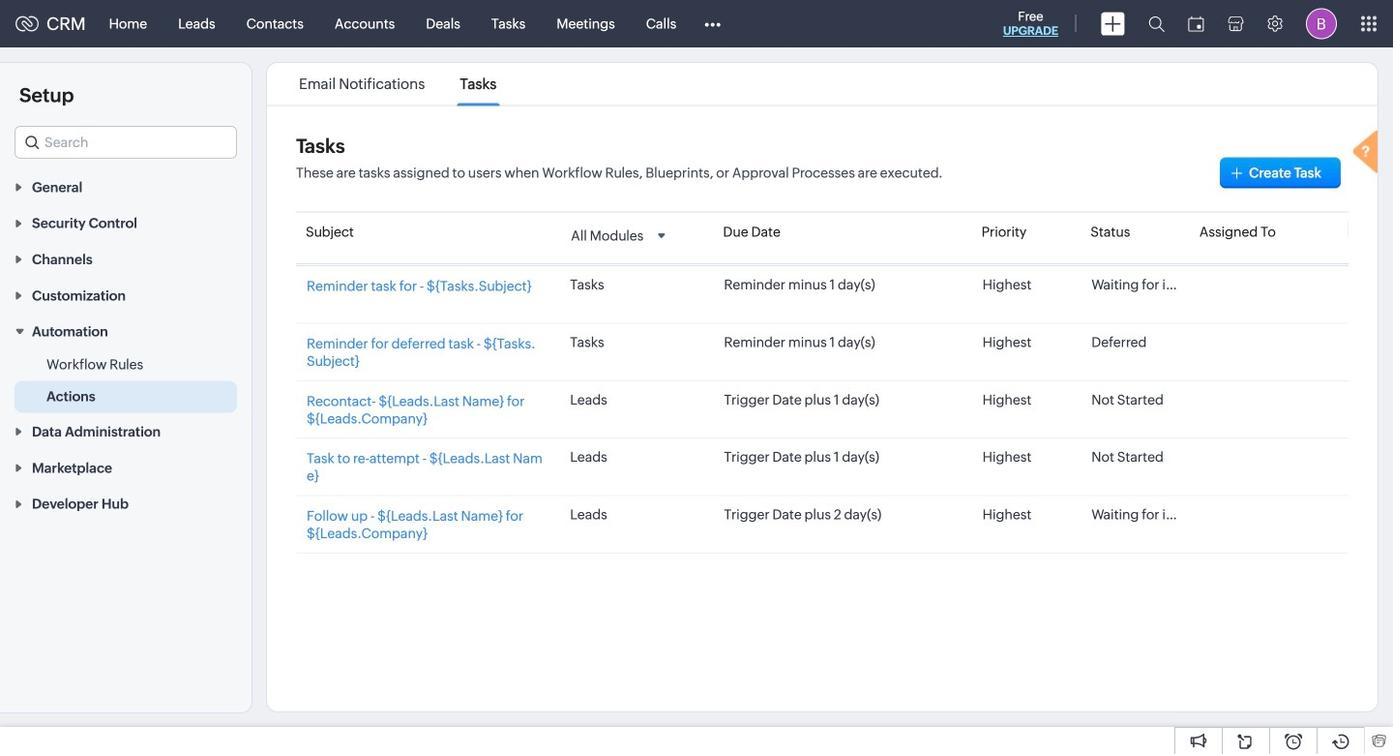 Task type: describe. For each thing, give the bounding box(es) containing it.
logo image
[[15, 16, 39, 31]]

search image
[[1149, 15, 1165, 32]]

search element
[[1137, 0, 1177, 47]]

profile image
[[1307, 8, 1338, 39]]



Task type: locate. For each thing, give the bounding box(es) containing it.
calendar image
[[1189, 16, 1205, 31]]

region
[[0, 349, 252, 413]]

create menu image
[[1101, 12, 1126, 35]]

Search text field
[[15, 127, 236, 158]]

Other Modules field
[[692, 8, 734, 39]]

list
[[282, 63, 514, 105]]

create menu element
[[1090, 0, 1137, 47]]

none field search
[[15, 126, 237, 159]]

profile element
[[1295, 0, 1349, 47]]

None field
[[15, 126, 237, 159], [565, 221, 673, 255], [565, 221, 673, 255]]



